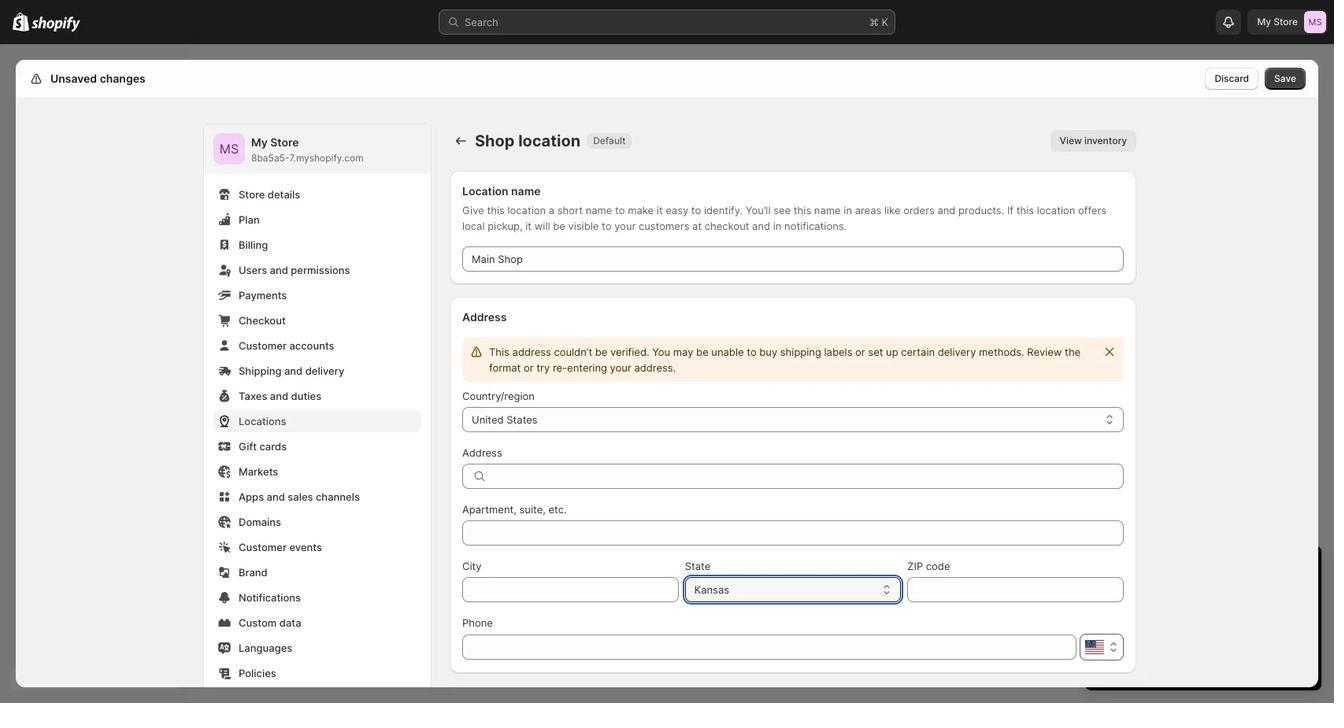 Task type: locate. For each thing, give the bounding box(es) containing it.
gift cards link
[[213, 436, 421, 458]]

the
[[1065, 346, 1081, 358]]

and inside "link"
[[284, 365, 303, 377]]

up
[[886, 346, 898, 358]]

store for my store
[[1274, 16, 1298, 28]]

permissions
[[291, 264, 350, 276]]

be right may
[[696, 346, 709, 358]]

short
[[558, 204, 583, 217]]

and down you'll
[[752, 220, 770, 232]]

delivery down customer accounts "link"
[[305, 365, 344, 377]]

0 horizontal spatial be
[[553, 220, 565, 232]]

products.
[[959, 204, 1005, 217]]

3 this from the left
[[1017, 204, 1034, 217]]

shipping and delivery link
[[213, 360, 421, 382]]

kansas
[[695, 584, 729, 596]]

and for permissions
[[270, 264, 288, 276]]

2 vertical spatial in
[[1173, 560, 1186, 579]]

1 for from the left
[[1101, 629, 1115, 642]]

customer for customer accounts
[[239, 340, 287, 352]]

just
[[1118, 629, 1135, 642]]

united states
[[472, 414, 538, 426]]

your inside location name give this location a short name to make it easy to identify. you'll see this name in areas like orders and products. if this location offers local pickup, it will be visible to your customers at checkout and in notifications.
[[615, 220, 636, 232]]

0 horizontal spatial my
[[251, 135, 268, 149]]

brand
[[239, 566, 268, 579]]

0 vertical spatial address
[[462, 310, 507, 324]]

your left first
[[1203, 629, 1224, 642]]

and right apps
[[267, 491, 285, 503]]

name up visible
[[586, 204, 612, 217]]

0 vertical spatial my store image
[[1305, 11, 1327, 33]]

state
[[685, 560, 711, 573]]

this right "if"
[[1017, 204, 1034, 217]]

orders
[[904, 204, 935, 217]]

your up first
[[1215, 614, 1237, 626]]

payments link
[[213, 284, 421, 306]]

1 vertical spatial in
[[773, 220, 782, 232]]

and right the taxes
[[270, 390, 288, 403]]

store up 'plan'
[[239, 188, 265, 201]]

my up 8ba5a5-
[[251, 135, 268, 149]]

your down make
[[615, 220, 636, 232]]

0 vertical spatial a
[[549, 204, 555, 217]]

1 vertical spatial delivery
[[305, 365, 344, 377]]

delivery inside shipping and delivery "link"
[[305, 365, 344, 377]]

for down the extend
[[1187, 629, 1200, 642]]

plan
[[239, 213, 260, 226]]

my up save button
[[1258, 16, 1271, 28]]

1 horizontal spatial for
[[1187, 629, 1200, 642]]

trial right the your
[[1126, 588, 1144, 601]]

my store image
[[1305, 11, 1327, 33], [213, 133, 245, 165]]

and right "users"
[[270, 264, 288, 276]]

Phone text field
[[462, 635, 1077, 660]]

apps
[[239, 491, 264, 503]]

2 vertical spatial store
[[239, 188, 265, 201]]

or left set
[[856, 346, 865, 358]]

in
[[844, 204, 852, 217], [773, 220, 782, 232], [1173, 560, 1186, 579]]

1 horizontal spatial trial
[[1228, 560, 1256, 579]]

my store image inside the shop settings menu element
[[213, 133, 245, 165]]

this up "pickup,"
[[487, 204, 505, 217]]

1 horizontal spatial it
[[657, 204, 663, 217]]

1 horizontal spatial my
[[1258, 16, 1271, 28]]

store up 8ba5a5-
[[270, 135, 299, 149]]

delivery inside this address couldn't be verified. you may be unable to buy shipping labels or set up certain delivery methods. review the format or try re-entering your address.
[[938, 346, 976, 358]]

1 vertical spatial store
[[270, 135, 299, 149]]

it up customers
[[657, 204, 663, 217]]

apps and sales channels link
[[213, 486, 421, 508]]

ZIP code text field
[[908, 577, 1124, 603]]

$1/month
[[1138, 629, 1184, 642]]

⌘
[[870, 16, 879, 28]]

address down united
[[462, 447, 502, 459]]

domains link
[[213, 511, 421, 533]]

0 horizontal spatial a
[[549, 204, 555, 217]]

couldn't
[[554, 346, 592, 358]]

1 this from the left
[[487, 204, 505, 217]]

a left plan
[[1134, 614, 1140, 626]]

trial up shopify
[[1228, 560, 1256, 579]]

trial up "months." on the right bottom of the page
[[1279, 614, 1297, 626]]

my store image left 8ba5a5-
[[213, 133, 245, 165]]

policies
[[239, 667, 276, 680]]

this address couldn't be verified. you may be unable to buy shipping labels or set up certain delivery methods. review the format or try re-entering your address. alert
[[462, 338, 1124, 382]]

it left will
[[526, 220, 532, 232]]

left
[[1145, 560, 1169, 579]]

to left buy
[[747, 346, 757, 358]]

and right orders
[[938, 204, 956, 217]]

in right left
[[1173, 560, 1186, 579]]

store
[[1274, 16, 1298, 28], [270, 135, 299, 149], [239, 188, 265, 201]]

customer down domains
[[239, 541, 287, 554]]

customer accounts link
[[213, 335, 421, 357]]

1 vertical spatial a
[[1134, 614, 1140, 626]]

my store image right my store
[[1305, 11, 1327, 33]]

0 vertical spatial trial
[[1228, 560, 1256, 579]]

on
[[1174, 588, 1186, 601]]

my for my store 8ba5a5-7.myshopify.com
[[251, 135, 268, 149]]

unable
[[712, 346, 744, 358]]

2 horizontal spatial be
[[696, 346, 709, 358]]

customer for customer events
[[239, 541, 287, 554]]

address.
[[634, 362, 676, 374]]

1 day left in your trial button
[[1086, 546, 1322, 579]]

or left try
[[524, 362, 534, 374]]

to inside this address couldn't be verified. you may be unable to buy shipping labels or set up certain delivery methods. review the format or try re-entering your address.
[[747, 346, 757, 358]]

in down see
[[773, 220, 782, 232]]

this right see
[[794, 204, 812, 217]]

visible
[[568, 220, 599, 232]]

your right left
[[1191, 560, 1224, 579]]

code
[[926, 560, 950, 573]]

1 horizontal spatial store
[[270, 135, 299, 149]]

unsaved changes
[[50, 72, 145, 85]]

discard button
[[1206, 68, 1259, 90]]

united states (+1) image
[[1086, 640, 1104, 655]]

1 vertical spatial or
[[524, 362, 534, 374]]

taxes and duties link
[[213, 385, 421, 407]]

address
[[462, 310, 507, 324], [462, 447, 502, 459]]

2 horizontal spatial this
[[1017, 204, 1034, 217]]

and for sales
[[267, 491, 285, 503]]

1 vertical spatial my
[[251, 135, 268, 149]]

2 horizontal spatial trial
[[1279, 614, 1297, 626]]

2 vertical spatial trial
[[1279, 614, 1297, 626]]

gift cards
[[239, 440, 287, 453]]

1 day left in your trial
[[1101, 560, 1256, 579]]

changes
[[100, 72, 145, 85]]

store details
[[239, 188, 300, 201]]

name up notifications.
[[814, 204, 841, 217]]

location
[[462, 184, 509, 198]]

0 horizontal spatial store
[[239, 188, 265, 201]]

for down "select"
[[1101, 629, 1115, 642]]

0 vertical spatial it
[[657, 204, 663, 217]]

my inside my store 8ba5a5-7.myshopify.com
[[251, 135, 268, 149]]

to
[[615, 204, 625, 217], [692, 204, 701, 217], [602, 220, 612, 232], [747, 346, 757, 358], [1166, 614, 1176, 626]]

1 horizontal spatial in
[[844, 204, 852, 217]]

0 horizontal spatial or
[[524, 362, 534, 374]]

Paris Warehouse text field
[[462, 247, 1124, 272]]

users and permissions
[[239, 264, 350, 276]]

policies link
[[213, 662, 421, 685]]

0 vertical spatial store
[[1274, 16, 1298, 28]]

delivery
[[938, 346, 976, 358], [305, 365, 344, 377]]

0 horizontal spatial for
[[1101, 629, 1115, 642]]

store details link
[[213, 184, 421, 206]]

to right visible
[[602, 220, 612, 232]]

0 horizontal spatial this
[[487, 204, 505, 217]]

dialog
[[1325, 60, 1334, 688]]

0 vertical spatial delivery
[[938, 346, 976, 358]]

1 vertical spatial customer
[[239, 541, 287, 554]]

to left make
[[615, 204, 625, 217]]

0 horizontal spatial shopify image
[[13, 12, 29, 32]]

1 horizontal spatial or
[[856, 346, 865, 358]]

be up "entering"
[[595, 346, 608, 358]]

a up will
[[549, 204, 555, 217]]

delivery right "certain"
[[938, 346, 976, 358]]

1 horizontal spatial delivery
[[938, 346, 976, 358]]

1 horizontal spatial my store image
[[1305, 11, 1327, 33]]

name
[[511, 184, 541, 198], [586, 204, 612, 217], [814, 204, 841, 217]]

1 vertical spatial trial
[[1126, 588, 1144, 601]]

custom data
[[239, 617, 301, 629]]

address up the this
[[462, 310, 507, 324]]

languages link
[[213, 637, 421, 659]]

months.
[[1258, 629, 1297, 642]]

ms button
[[213, 133, 245, 165]]

2 address from the top
[[462, 447, 502, 459]]

default
[[593, 135, 626, 147]]

0 horizontal spatial delivery
[[305, 365, 344, 377]]

1 horizontal spatial a
[[1134, 614, 1140, 626]]

1 horizontal spatial this
[[794, 204, 812, 217]]

customer down "checkout"
[[239, 340, 287, 352]]

name up will
[[511, 184, 541, 198]]

in left areas
[[844, 204, 852, 217]]

labels
[[824, 346, 853, 358]]

1 vertical spatial my store image
[[213, 133, 245, 165]]

0 horizontal spatial my store image
[[213, 133, 245, 165]]

country/region
[[462, 390, 535, 403]]

7.myshopify.com
[[289, 152, 364, 164]]

0 horizontal spatial it
[[526, 220, 532, 232]]

store up save
[[1274, 16, 1298, 28]]

shopify image
[[13, 12, 29, 32], [32, 16, 81, 32]]

store inside my store 8ba5a5-7.myshopify.com
[[270, 135, 299, 149]]

and
[[938, 204, 956, 217], [752, 220, 770, 232], [270, 264, 288, 276], [284, 365, 303, 377], [270, 390, 288, 403], [267, 491, 285, 503]]

offers
[[1078, 204, 1107, 217]]

and down customer accounts
[[284, 365, 303, 377]]

zip
[[908, 560, 923, 573]]

view
[[1060, 135, 1082, 147]]

your down the verified.
[[610, 362, 632, 374]]

to up at
[[692, 204, 701, 217]]

to right plan
[[1166, 614, 1176, 626]]

be right will
[[553, 220, 565, 232]]

1 day left in your trial element
[[1086, 587, 1322, 691]]

in inside dropdown button
[[1173, 560, 1186, 579]]

2 customer from the top
[[239, 541, 287, 554]]

2 horizontal spatial store
[[1274, 16, 1298, 28]]

this
[[489, 346, 510, 358]]

1 vertical spatial it
[[526, 220, 532, 232]]

1 vertical spatial address
[[462, 447, 502, 459]]

0 vertical spatial customer
[[239, 340, 287, 352]]

my store 8ba5a5-7.myshopify.com
[[251, 135, 364, 164]]

my store
[[1258, 16, 1298, 28]]

buy
[[760, 346, 778, 358]]

channels
[[316, 491, 360, 503]]

customer inside "link"
[[239, 340, 287, 352]]

payments
[[239, 289, 287, 302]]

0 vertical spatial my
[[1258, 16, 1271, 28]]

or
[[856, 346, 865, 358], [524, 362, 534, 374]]

data
[[279, 617, 301, 629]]

2 horizontal spatial in
[[1173, 560, 1186, 579]]

1 customer from the top
[[239, 340, 287, 352]]

plan link
[[213, 209, 421, 231]]



Task type: describe. For each thing, give the bounding box(es) containing it.
your
[[1101, 588, 1123, 601]]

and for duties
[[270, 390, 288, 403]]

store for my store 8ba5a5-7.myshopify.com
[[270, 135, 299, 149]]

identify.
[[704, 204, 743, 217]]

users and permissions link
[[213, 259, 421, 281]]

location right the shop
[[518, 132, 581, 150]]

shop location
[[475, 132, 581, 150]]

0 vertical spatial or
[[856, 346, 865, 358]]

zip code
[[908, 560, 950, 573]]

you
[[652, 346, 670, 358]]

a inside select a plan to extend your shopify trial for just $1/month for your first 3 months.
[[1134, 614, 1140, 626]]

billing
[[239, 239, 268, 251]]

verified.
[[611, 346, 650, 358]]

shop settings menu element
[[204, 124, 431, 703]]

search
[[465, 16, 498, 28]]

view inventory
[[1060, 135, 1127, 147]]

your inside dropdown button
[[1191, 560, 1224, 579]]

brand link
[[213, 562, 421, 584]]

2 for from the left
[[1187, 629, 1200, 642]]

states
[[507, 414, 538, 426]]

save
[[1275, 72, 1297, 84]]

entering
[[567, 362, 607, 374]]

1
[[1101, 560, 1109, 579]]

shopify
[[1240, 614, 1276, 626]]

City text field
[[462, 577, 679, 603]]

set
[[868, 346, 883, 358]]

location name give this location a short name to make it easy to identify. you'll see this name in areas like orders and products. if this location offers local pickup, it will be visible to your customers at checkout and in notifications.
[[462, 184, 1107, 232]]

domains
[[239, 516, 281, 529]]

taxes and duties
[[239, 390, 321, 403]]

you'll
[[746, 204, 771, 217]]

suite,
[[520, 503, 546, 516]]

your trial ends on
[[1101, 588, 1189, 601]]

details
[[268, 188, 300, 201]]

1 address from the top
[[462, 310, 507, 324]]

0 horizontal spatial name
[[511, 184, 541, 198]]

trial inside dropdown button
[[1228, 560, 1256, 579]]

checkout
[[705, 220, 749, 232]]

sales
[[288, 491, 313, 503]]

1 horizontal spatial name
[[586, 204, 612, 217]]

1 horizontal spatial be
[[595, 346, 608, 358]]

if
[[1007, 204, 1014, 217]]

custom
[[239, 617, 277, 629]]

taxes
[[239, 390, 267, 403]]

apartment,
[[462, 503, 517, 516]]

my for my store
[[1258, 16, 1271, 28]]

duties
[[291, 390, 321, 403]]

customer events
[[239, 541, 322, 554]]

shop
[[475, 132, 515, 150]]

1 horizontal spatial shopify image
[[32, 16, 81, 32]]

re-
[[553, 362, 567, 374]]

save button
[[1265, 68, 1306, 90]]

users
[[239, 264, 267, 276]]

2 horizontal spatial name
[[814, 204, 841, 217]]

and for delivery
[[284, 365, 303, 377]]

at
[[693, 220, 702, 232]]

markets
[[239, 466, 278, 478]]

to inside select a plan to extend your shopify trial for just $1/month for your first 3 months.
[[1166, 614, 1176, 626]]

united
[[472, 414, 504, 426]]

custom data link
[[213, 612, 421, 634]]

0 vertical spatial in
[[844, 204, 852, 217]]

apartment, suite, etc.
[[462, 503, 567, 516]]

notifications
[[239, 592, 301, 604]]

be inside location name give this location a short name to make it easy to identify. you'll see this name in areas like orders and products. if this location offers local pickup, it will be visible to your customers at checkout and in notifications.
[[553, 220, 565, 232]]

etc.
[[549, 503, 567, 516]]

checkout
[[239, 314, 286, 327]]

view inventory link
[[1051, 130, 1137, 152]]

areas
[[855, 204, 882, 217]]

your inside this address couldn't be verified. you may be unable to buy shipping labels or set up certain delivery methods. review the format or try re-entering your address.
[[610, 362, 632, 374]]

settings dialog
[[16, 60, 1319, 703]]

inventory
[[1085, 135, 1127, 147]]

methods.
[[979, 346, 1025, 358]]

will
[[535, 220, 550, 232]]

format
[[489, 362, 521, 374]]

billing link
[[213, 234, 421, 256]]

a inside location name give this location a short name to make it easy to identify. you'll see this name in areas like orders and products. if this location offers local pickup, it will be visible to your customers at checkout and in notifications.
[[549, 204, 555, 217]]

day
[[1113, 560, 1140, 579]]

make
[[628, 204, 654, 217]]

easy
[[666, 204, 689, 217]]

Address text field
[[494, 464, 1124, 489]]

try
[[537, 362, 550, 374]]

location up will
[[508, 204, 546, 217]]

trial inside select a plan to extend your shopify trial for just $1/month for your first 3 months.
[[1279, 614, 1297, 626]]

shipping and delivery
[[239, 365, 344, 377]]

plan
[[1143, 614, 1164, 626]]

select
[[1101, 614, 1132, 626]]

8ba5a5-
[[251, 152, 289, 164]]

cards
[[260, 440, 287, 453]]

2 this from the left
[[794, 204, 812, 217]]

0 horizontal spatial trial
[[1126, 588, 1144, 601]]

pickup,
[[488, 220, 523, 232]]

locations link
[[213, 410, 421, 432]]

0 horizontal spatial in
[[773, 220, 782, 232]]

this address couldn't be verified. you may be unable to buy shipping labels or set up certain delivery methods. review the format or try re-entering your address.
[[489, 346, 1081, 374]]

markets link
[[213, 461, 421, 483]]

gift
[[239, 440, 257, 453]]

Apartment, suite, etc. text field
[[462, 521, 1124, 546]]

select a plan to extend your shopify trial for just $1/month for your first 3 months.
[[1101, 614, 1297, 642]]

review
[[1027, 346, 1062, 358]]

location left offers on the top right of page
[[1037, 204, 1076, 217]]

give
[[462, 204, 484, 217]]

like
[[885, 204, 901, 217]]

first
[[1227, 629, 1246, 642]]

notifications link
[[213, 587, 421, 609]]

locations
[[239, 415, 286, 428]]

phone
[[462, 617, 493, 629]]

address
[[512, 346, 551, 358]]



Task type: vqa. For each thing, say whether or not it's contained in the screenshot.
Online Store link
no



